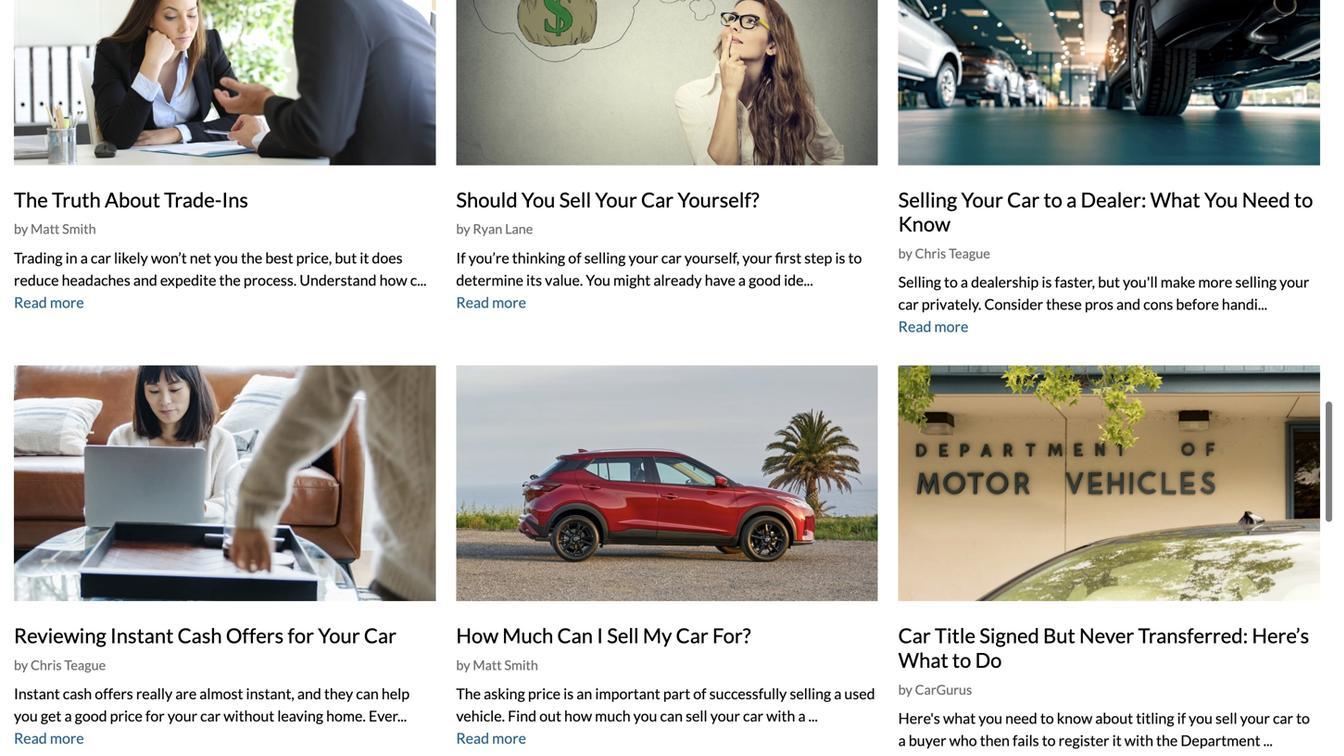 Task type: locate. For each thing, give the bounding box(es) containing it.
1 horizontal spatial good
[[749, 271, 782, 289]]

1 horizontal spatial chris
[[916, 246, 947, 262]]

price inside instant cash offers really are almost instant, and they can help you get a good price for your car without leaving home. ever... read more
[[110, 707, 143, 725]]

0 horizontal spatial it
[[360, 249, 369, 267]]

by chris teague down reviewing
[[14, 658, 106, 673]]

with down the titling
[[1125, 732, 1154, 750]]

instant left cash
[[110, 624, 174, 648]]

you
[[522, 188, 556, 212], [1205, 188, 1239, 212], [586, 271, 611, 289]]

is up these
[[1042, 273, 1053, 291]]

read more link for selling your car to a dealer: what you need to know
[[899, 318, 969, 336]]

0 horizontal spatial is
[[564, 685, 574, 703]]

can down part
[[661, 707, 683, 725]]

an
[[577, 685, 593, 703]]

...
[[809, 707, 818, 725], [1264, 732, 1274, 750]]

determine
[[456, 271, 524, 289]]

read inside trading in a car likely won't net you the best price, but it does reduce headaches and expedite the process. understand how c... read more
[[14, 293, 47, 311]]

... inside the asking price is an important part of successfully selling a used vehicle. find out how much you can sell your car with a ... read more
[[809, 707, 818, 725]]

can left help
[[356, 685, 379, 703]]

1 vertical spatial chris
[[31, 658, 62, 673]]

instant
[[110, 624, 174, 648], [14, 685, 60, 703]]

for right offers
[[288, 624, 314, 648]]

you right net
[[214, 249, 238, 267]]

titling
[[1137, 710, 1175, 728]]

how much can i sell my car for? image
[[456, 366, 879, 602]]

selling for selling your car to a dealer: what you need to know
[[899, 188, 958, 212]]

good
[[749, 271, 782, 289], [75, 707, 107, 725]]

can inside instant cash offers really are almost instant, and they can help you get a good price for your car without leaving home. ever... read more
[[356, 685, 379, 703]]

2 horizontal spatial you
[[1205, 188, 1239, 212]]

trade-
[[164, 188, 222, 212]]

you up lane on the left top of the page
[[522, 188, 556, 212]]

car right my
[[676, 624, 709, 648]]

matt for the
[[31, 221, 60, 237]]

the left truth
[[14, 188, 48, 212]]

cash
[[178, 624, 222, 648]]

your inside the here's what you need to know about titling if you sell your car to a buyer who then fails to register it with the department ...
[[1241, 710, 1271, 728]]

1 horizontal spatial sell
[[607, 624, 639, 648]]

your up might
[[595, 188, 638, 212]]

reviewing instant cash offers for your car image
[[14, 366, 436, 602]]

1 horizontal spatial selling
[[790, 685, 832, 703]]

what right dealer:
[[1151, 188, 1201, 212]]

car down almost
[[200, 707, 221, 725]]

1 horizontal spatial your
[[595, 188, 638, 212]]

1 horizontal spatial by chris teague
[[899, 246, 991, 262]]

0 vertical spatial instant
[[110, 624, 174, 648]]

1 vertical spatial sell
[[607, 624, 639, 648]]

a inside trading in a car likely won't net you the best price, but it does reduce headaches and expedite the process. understand how c... read more
[[80, 249, 88, 267]]

your down successfully
[[711, 707, 741, 725]]

0 vertical spatial sell
[[560, 188, 592, 212]]

0 vertical spatial selling
[[899, 188, 958, 212]]

what
[[944, 710, 976, 728]]

0 vertical spatial of
[[569, 249, 582, 267]]

car left yourself?
[[642, 188, 674, 212]]

0 horizontal spatial and
[[133, 271, 157, 289]]

by for how much can i sell my car for?
[[456, 658, 471, 673]]

1 horizontal spatial matt
[[473, 658, 502, 673]]

how inside trading in a car likely won't net you the best price, but it does reduce headaches and expedite the process. understand how c... read more
[[380, 271, 408, 289]]

2 selling from the top
[[899, 273, 942, 291]]

cons
[[1144, 295, 1174, 314]]

0 vertical spatial by matt smith
[[14, 221, 96, 237]]

read down get
[[14, 730, 47, 748]]

who
[[950, 732, 978, 750]]

teague up cash
[[64, 658, 106, 673]]

how down "an"
[[565, 707, 592, 725]]

2 vertical spatial the
[[1157, 732, 1179, 750]]

0 vertical spatial good
[[749, 271, 782, 289]]

smith for truth
[[62, 221, 96, 237]]

a
[[1067, 188, 1078, 212], [80, 249, 88, 267], [739, 271, 746, 289], [961, 273, 969, 291], [835, 685, 842, 703], [64, 707, 72, 725], [799, 707, 806, 725], [899, 732, 906, 750]]

trading in a car likely won't net you the best price, but it does reduce headaches and expedite the process. understand how c... read more
[[14, 249, 427, 311]]

0 horizontal spatial by matt smith
[[14, 221, 96, 237]]

2 vertical spatial is
[[564, 685, 574, 703]]

these
[[1047, 295, 1083, 314]]

0 horizontal spatial what
[[899, 648, 949, 673]]

1 horizontal spatial and
[[297, 685, 322, 703]]

0 horizontal spatial teague
[[64, 658, 106, 673]]

read inside selling to a dealership is faster, but you'll make more selling your car privately. consider these pros and cons before handi... read more
[[899, 318, 932, 336]]

1 vertical spatial the
[[456, 685, 481, 703]]

chris down reviewing
[[31, 658, 62, 673]]

for
[[288, 624, 314, 648], [146, 707, 165, 725]]

read down reduce
[[14, 293, 47, 311]]

consider
[[985, 295, 1044, 314]]

read for reviewing instant cash offers for your car
[[14, 730, 47, 748]]

much
[[503, 624, 554, 648]]

1 horizontal spatial is
[[836, 249, 846, 267]]

1 horizontal spatial smith
[[505, 658, 539, 673]]

0 horizontal spatial with
[[767, 707, 796, 725]]

make
[[1161, 273, 1196, 291]]

matt down the how
[[473, 658, 502, 673]]

a inside the if you're thinking of selling your car yourself, your first step is to determine its value. you might already have a good ide... read more
[[739, 271, 746, 289]]

leaving
[[277, 707, 324, 725]]

more
[[1199, 273, 1233, 291], [50, 293, 84, 311], [492, 293, 527, 311], [935, 318, 969, 336], [50, 730, 84, 748], [492, 730, 527, 748]]

1 horizontal spatial sell
[[1216, 710, 1238, 728]]

0 vertical spatial and
[[133, 271, 157, 289]]

sell inside the here's what you need to know about titling if you sell your car to a buyer who then fails to register it with the department ...
[[1216, 710, 1238, 728]]

a inside selling your car to a dealer: what you need to know
[[1067, 188, 1078, 212]]

2 vertical spatial selling
[[790, 685, 832, 703]]

1 horizontal spatial with
[[1125, 732, 1154, 750]]

what inside selling your car to a dealer: what you need to know
[[1151, 188, 1201, 212]]

price down offers
[[110, 707, 143, 725]]

it down about
[[1113, 732, 1122, 750]]

1 vertical spatial selling
[[1236, 273, 1278, 291]]

selling up privately.
[[899, 273, 942, 291]]

car inside the asking price is an important part of successfully selling a used vehicle. find out how much you can sell your car with a ... read more
[[744, 707, 764, 725]]

1 horizontal spatial of
[[694, 685, 707, 703]]

1 vertical spatial it
[[1113, 732, 1122, 750]]

if
[[1178, 710, 1187, 728]]

by matt smith up asking
[[456, 658, 539, 673]]

and down likely
[[133, 271, 157, 289]]

0 horizontal spatial sell
[[560, 188, 592, 212]]

selling inside selling to a dealership is faster, but you'll make more selling your car privately. consider these pros and cons before handi... read more
[[899, 273, 942, 291]]

how much can i sell my car for?
[[456, 624, 751, 648]]

0 vertical spatial is
[[836, 249, 846, 267]]

selling up might
[[585, 249, 626, 267]]

1 horizontal spatial what
[[1151, 188, 1201, 212]]

car inside car title signed but never transferred: here's what to do
[[899, 624, 931, 648]]

you right if
[[1190, 710, 1213, 728]]

your up the they on the left bottom
[[318, 624, 360, 648]]

more down headaches
[[50, 293, 84, 311]]

matt up trading
[[31, 221, 60, 237]]

but up pros
[[1099, 273, 1121, 291]]

by
[[14, 221, 28, 237], [456, 221, 471, 237], [899, 246, 913, 262], [14, 658, 28, 673], [456, 658, 471, 673], [899, 682, 913, 698]]

2 horizontal spatial and
[[1117, 295, 1141, 314]]

selling up handi...
[[1236, 273, 1278, 291]]

1 vertical spatial by chris teague
[[14, 658, 106, 673]]

the
[[14, 188, 48, 212], [456, 685, 481, 703]]

good down cash
[[75, 707, 107, 725]]

0 vertical spatial it
[[360, 249, 369, 267]]

the inside the here's what you need to know about titling if you sell your car to a buyer who then fails to register it with the department ...
[[1157, 732, 1179, 750]]

selling to a dealership is faster, but you'll make more selling your car privately. consider these pros and cons before handi... read more
[[899, 273, 1310, 336]]

is
[[836, 249, 846, 267], [1042, 273, 1053, 291], [564, 685, 574, 703]]

0 horizontal spatial smith
[[62, 221, 96, 237]]

1 vertical spatial by matt smith
[[456, 658, 539, 673]]

by chris teague
[[899, 246, 991, 262], [14, 658, 106, 673]]

0 vertical spatial selling
[[585, 249, 626, 267]]

0 horizontal spatial the
[[14, 188, 48, 212]]

and down you'll
[[1117, 295, 1141, 314]]

then
[[981, 732, 1010, 750]]

reviewing instant cash offers for your car link
[[14, 624, 397, 648]]

car title signed but never transferred: here's what to do image
[[899, 366, 1321, 602]]

car inside instant cash offers really are almost instant, and they can help you get a good price for your car without leaving home. ever... read more
[[200, 707, 221, 725]]

0 horizontal spatial but
[[335, 249, 357, 267]]

1 vertical spatial is
[[1042, 273, 1053, 291]]

it
[[360, 249, 369, 267], [1113, 732, 1122, 750]]

you inside the asking price is an important part of successfully selling a used vehicle. find out how much you can sell your car with a ... read more
[[634, 707, 658, 725]]

1 vertical spatial ...
[[1264, 732, 1274, 750]]

car up already
[[662, 249, 682, 267]]

0 vertical spatial smith
[[62, 221, 96, 237]]

0 horizontal spatial by chris teague
[[14, 658, 106, 673]]

1 vertical spatial teague
[[64, 658, 106, 673]]

without
[[224, 707, 275, 725]]

by down reviewing
[[14, 658, 28, 673]]

c...
[[410, 271, 427, 289]]

can inside the asking price is an important part of successfully selling a used vehicle. find out how much you can sell your car with a ... read more
[[661, 707, 683, 725]]

smith up in
[[62, 221, 96, 237]]

good down first
[[749, 271, 782, 289]]

you left need
[[1205, 188, 1239, 212]]

sell down part
[[686, 707, 708, 725]]

ins
[[222, 188, 248, 212]]

read down determine
[[456, 293, 490, 311]]

the left process.
[[219, 271, 241, 289]]

you inside trading in a car likely won't net you the best price, but it does reduce headaches and expedite the process. understand how c... read more
[[214, 249, 238, 267]]

can
[[356, 685, 379, 703], [661, 707, 683, 725]]

0 horizontal spatial good
[[75, 707, 107, 725]]

selling left used
[[790, 685, 832, 703]]

should you sell your car yourself? image
[[456, 0, 879, 165]]

by for the truth about trade-ins
[[14, 221, 28, 237]]

0 horizontal spatial instant
[[14, 685, 60, 703]]

by cargurus
[[899, 682, 973, 698]]

2 horizontal spatial selling
[[1236, 273, 1278, 291]]

read down privately.
[[899, 318, 932, 336]]

vehicle.
[[456, 707, 505, 725]]

the left best
[[241, 249, 263, 267]]

sell right i
[[607, 624, 639, 648]]

read inside the if you're thinking of selling your car yourself, your first step is to determine its value. you might already have a good ide... read more
[[456, 293, 490, 311]]

your up "dealership"
[[962, 188, 1004, 212]]

your down need
[[1280, 273, 1310, 291]]

successfully
[[710, 685, 787, 703]]

how
[[380, 271, 408, 289], [565, 707, 592, 725]]

read down vehicle.
[[456, 730, 490, 748]]

1 vertical spatial how
[[565, 707, 592, 725]]

0 vertical spatial chris
[[916, 246, 947, 262]]

your left first
[[743, 249, 773, 267]]

more inside the if you're thinking of selling your car yourself, your first step is to determine its value. you might already have a good ide... read more
[[492, 293, 527, 311]]

1 vertical spatial what
[[899, 648, 949, 673]]

what inside car title signed but never transferred: here's what to do
[[899, 648, 949, 673]]

more inside trading in a car likely won't net you the best price, but it does reduce headaches and expedite the process. understand how c... read more
[[50, 293, 84, 311]]

you'll
[[1124, 273, 1159, 291]]

0 horizontal spatial selling
[[585, 249, 626, 267]]

used
[[845, 685, 876, 703]]

0 vertical spatial matt
[[31, 221, 60, 237]]

by left ryan
[[456, 221, 471, 237]]

car left privately.
[[899, 295, 919, 314]]

it left does
[[360, 249, 369, 267]]

for down "really"
[[146, 707, 165, 725]]

0 horizontal spatial how
[[380, 271, 408, 289]]

by up here's
[[899, 682, 913, 698]]

car down successfully
[[744, 707, 764, 725]]

teague up "dealership"
[[949, 246, 991, 262]]

with inside the here's what you need to know about titling if you sell your car to a buyer who then fails to register it with the department ...
[[1125, 732, 1154, 750]]

instant cash offers really are almost instant, and they can help you get a good price for your car without leaving home. ever... read more
[[14, 685, 410, 748]]

your
[[595, 188, 638, 212], [962, 188, 1004, 212], [318, 624, 360, 648]]

you inside the if you're thinking of selling your car yourself, your first step is to determine its value. you might already have a good ide... read more
[[586, 271, 611, 289]]

more down find
[[492, 730, 527, 748]]

more down determine
[[492, 293, 527, 311]]

1 vertical spatial matt
[[473, 658, 502, 673]]

2 horizontal spatial is
[[1042, 273, 1053, 291]]

teague
[[949, 246, 991, 262], [64, 658, 106, 673]]

by chris teague for reviewing
[[14, 658, 106, 673]]

of up 'value.'
[[569, 249, 582, 267]]

find
[[508, 707, 537, 725]]

by up trading
[[14, 221, 28, 237]]

need
[[1006, 710, 1038, 728]]

know
[[1058, 710, 1093, 728]]

is left "an"
[[564, 685, 574, 703]]

cargurus
[[916, 682, 973, 698]]

1 vertical spatial price
[[110, 707, 143, 725]]

1 horizontal spatial but
[[1099, 273, 1121, 291]]

0 horizontal spatial for
[[146, 707, 165, 725]]

more down get
[[50, 730, 84, 748]]

1 horizontal spatial it
[[1113, 732, 1122, 750]]

dealership
[[972, 273, 1039, 291]]

before
[[1177, 295, 1220, 314]]

1 horizontal spatial price
[[528, 685, 561, 703]]

1 horizontal spatial instant
[[110, 624, 174, 648]]

with
[[767, 707, 796, 725], [1125, 732, 1154, 750]]

0 vertical spatial ...
[[809, 707, 818, 725]]

more inside the asking price is an important part of successfully selling a used vehicle. find out how much you can sell your car with a ... read more
[[492, 730, 527, 748]]

but inside selling to a dealership is faster, but you'll make more selling your car privately. consider these pros and cons before handi... read more
[[1099, 273, 1121, 291]]

the truth about trade-ins image
[[14, 0, 436, 165]]

title
[[935, 624, 976, 648]]

with for car
[[767, 707, 796, 725]]

price inside the asking price is an important part of successfully selling a used vehicle. find out how much you can sell your car with a ... read more
[[528, 685, 561, 703]]

and up leaving
[[297, 685, 322, 703]]

0 vertical spatial what
[[1151, 188, 1201, 212]]

sell up thinking
[[560, 188, 592, 212]]

car inside the if you're thinking of selling your car yourself, your first step is to determine its value. you might already have a good ide... read more
[[662, 249, 682, 267]]

read for the truth about trade-ins
[[14, 293, 47, 311]]

matt
[[31, 221, 60, 237], [473, 658, 502, 673]]

1 horizontal spatial the
[[456, 685, 481, 703]]

2 vertical spatial and
[[297, 685, 322, 703]]

smith down much
[[505, 658, 539, 673]]

but up understand
[[335, 249, 357, 267]]

price up out
[[528, 685, 561, 703]]

your up department
[[1241, 710, 1271, 728]]

0 horizontal spatial sell
[[686, 707, 708, 725]]

read more link down vehicle.
[[456, 730, 527, 748]]

read more link down determine
[[456, 293, 527, 311]]

how much can i sell my car for? link
[[456, 624, 751, 648]]

0 horizontal spatial can
[[356, 685, 379, 703]]

is inside selling to a dealership is faster, but you'll make more selling your car privately. consider these pros and cons before handi... read more
[[1042, 273, 1053, 291]]

by down the how
[[456, 658, 471, 673]]

1 vertical spatial selling
[[899, 273, 942, 291]]

you down important
[[634, 707, 658, 725]]

car up help
[[364, 624, 397, 648]]

0 vertical spatial how
[[380, 271, 408, 289]]

sell up department
[[1216, 710, 1238, 728]]

car up "dealership"
[[1008, 188, 1040, 212]]

1 horizontal spatial by matt smith
[[456, 658, 539, 673]]

car
[[642, 188, 674, 212], [1008, 188, 1040, 212], [364, 624, 397, 648], [676, 624, 709, 648], [899, 624, 931, 648]]

1 vertical spatial with
[[1125, 732, 1154, 750]]

read more link down reduce
[[14, 293, 84, 311]]

1 vertical spatial smith
[[505, 658, 539, 673]]

home.
[[326, 707, 366, 725]]

1 horizontal spatial for
[[288, 624, 314, 648]]

selling up know
[[899, 188, 958, 212]]

net
[[190, 249, 211, 267]]

2 horizontal spatial your
[[962, 188, 1004, 212]]

the inside the asking price is an important part of successfully selling a used vehicle. find out how much you can sell your car with a ... read more
[[456, 685, 481, 703]]

of right part
[[694, 685, 707, 703]]

1 vertical spatial good
[[75, 707, 107, 725]]

your down are
[[168, 707, 198, 725]]

you left might
[[586, 271, 611, 289]]

car up headaches
[[91, 249, 111, 267]]

car down here's at the bottom of the page
[[1274, 710, 1294, 728]]

selling inside selling to a dealership is faster, but you'll make more selling your car privately. consider these pros and cons before handi... read more
[[1236, 273, 1278, 291]]

do
[[976, 648, 1003, 673]]

car left title
[[899, 624, 931, 648]]

smith
[[62, 221, 96, 237], [505, 658, 539, 673]]

... inside the here's what you need to know about titling if you sell your car to a buyer who then fails to register it with the department ...
[[1264, 732, 1274, 750]]

1 horizontal spatial ...
[[1264, 732, 1274, 750]]

with down successfully
[[767, 707, 796, 725]]

selling inside the if you're thinking of selling your car yourself, your first step is to determine its value. you might already have a good ide... read more
[[585, 249, 626, 267]]

read more link down privately.
[[899, 318, 969, 336]]

instant inside instant cash offers really are almost instant, and they can help you get a good price for your car without leaving home. ever... read more
[[14, 685, 60, 703]]

by matt smith up in
[[14, 221, 96, 237]]

car title signed but never transferred: here's what to do
[[899, 624, 1310, 673]]

0 vertical spatial the
[[14, 188, 48, 212]]

the down the titling
[[1157, 732, 1179, 750]]

0 horizontal spatial you
[[522, 188, 556, 212]]

is right step
[[836, 249, 846, 267]]

with inside the asking price is an important part of successfully selling a used vehicle. find out how much you can sell your car with a ... read more
[[767, 707, 796, 725]]

is inside the if you're thinking of selling your car yourself, your first step is to determine its value. you might already have a good ide... read more
[[836, 249, 846, 267]]

1 vertical spatial can
[[661, 707, 683, 725]]

the truth about trade-ins
[[14, 188, 248, 212]]

by chris teague down know
[[899, 246, 991, 262]]

sell
[[560, 188, 592, 212], [607, 624, 639, 648]]

0 vertical spatial can
[[356, 685, 379, 703]]

teague for selling
[[949, 246, 991, 262]]

chris down know
[[916, 246, 947, 262]]

much
[[595, 707, 631, 725]]

the up vehicle.
[[456, 685, 481, 703]]

1 horizontal spatial teague
[[949, 246, 991, 262]]

instant up get
[[14, 685, 60, 703]]

1 horizontal spatial you
[[586, 271, 611, 289]]

1 selling from the top
[[899, 188, 958, 212]]

1 vertical spatial of
[[694, 685, 707, 703]]

read inside instant cash offers really are almost instant, and they can help you get a good price for your car without leaving home. ever... read more
[[14, 730, 47, 748]]

car inside selling your car to a dealer: what you need to know
[[1008, 188, 1040, 212]]

buyer
[[909, 732, 947, 750]]

selling inside selling your car to a dealer: what you need to know
[[899, 188, 958, 212]]

and inside trading in a car likely won't net you the best price, but it does reduce headaches and expedite the process. understand how c... read more
[[133, 271, 157, 289]]

process.
[[244, 271, 297, 289]]

handi...
[[1223, 295, 1268, 314]]

by matt smith for truth
[[14, 221, 96, 237]]

0 vertical spatial with
[[767, 707, 796, 725]]

your
[[629, 249, 659, 267], [743, 249, 773, 267], [1280, 273, 1310, 291], [168, 707, 198, 725], [711, 707, 741, 725], [1241, 710, 1271, 728]]

0 vertical spatial for
[[288, 624, 314, 648]]

0 vertical spatial but
[[335, 249, 357, 267]]

register
[[1059, 732, 1110, 750]]

of
[[569, 249, 582, 267], [694, 685, 707, 703]]

read
[[14, 293, 47, 311], [456, 293, 490, 311], [899, 318, 932, 336], [14, 730, 47, 748], [456, 730, 490, 748]]

read more link down get
[[14, 730, 84, 748]]

0 vertical spatial teague
[[949, 246, 991, 262]]

by down know
[[899, 246, 913, 262]]

0 horizontal spatial price
[[110, 707, 143, 725]]

1 vertical spatial and
[[1117, 295, 1141, 314]]

0 vertical spatial price
[[528, 685, 561, 703]]

car inside trading in a car likely won't net you the best price, but it does reduce headaches and expedite the process. understand how c... read more
[[91, 249, 111, 267]]



Task type: describe. For each thing, give the bounding box(es) containing it.
ever...
[[369, 707, 407, 725]]

it inside the here's what you need to know about titling if you sell your car to a buyer who then fails to register it with the department ...
[[1113, 732, 1122, 750]]

offers
[[95, 685, 133, 703]]

should you sell your car yourself?
[[456, 188, 760, 212]]

almost
[[200, 685, 243, 703]]

by matt smith for much
[[456, 658, 539, 673]]

a inside selling to a dealership is faster, but you'll make more selling your car privately. consider these pros and cons before handi... read more
[[961, 273, 969, 291]]

the for the truth about trade-ins
[[14, 188, 48, 212]]

best
[[265, 249, 293, 267]]

chris for selling your car to a dealer: what you need to know
[[916, 246, 947, 262]]

with for it
[[1125, 732, 1154, 750]]

sell inside the asking price is an important part of successfully selling a used vehicle. find out how much you can sell your car with a ... read more
[[686, 707, 708, 725]]

asking
[[484, 685, 525, 703]]

step
[[805, 249, 833, 267]]

and inside selling to a dealership is faster, but you'll make more selling your car privately. consider these pros and cons before handi... read more
[[1117, 295, 1141, 314]]

is inside the asking price is an important part of successfully selling a used vehicle. find out how much you can sell your car with a ... read more
[[564, 685, 574, 703]]

by for should you sell your car yourself?
[[456, 221, 471, 237]]

for inside instant cash offers really are almost instant, and they can help you get a good price for your car without leaving home. ever... read more
[[146, 707, 165, 725]]

more up before
[[1199, 273, 1233, 291]]

read more link for how much can i sell my car for?
[[456, 730, 527, 748]]

read for should you sell your car yourself?
[[456, 293, 490, 311]]

reviewing instant cash offers for your car
[[14, 624, 397, 648]]

and inside instant cash offers really are almost instant, and they can help you get a good price for your car without leaving home. ever... read more
[[297, 685, 322, 703]]

smith for much
[[505, 658, 539, 673]]

about
[[1096, 710, 1134, 728]]

offers
[[226, 624, 284, 648]]

for?
[[713, 624, 751, 648]]

part
[[664, 685, 691, 703]]

matt for how
[[473, 658, 502, 673]]

privately.
[[922, 295, 982, 314]]

read more link for the truth about trade-ins
[[14, 293, 84, 311]]

if
[[456, 249, 466, 267]]

your inside selling your car to a dealer: what you need to know
[[962, 188, 1004, 212]]

my
[[643, 624, 673, 648]]

the asking price is an important part of successfully selling a used vehicle. find out how much you can sell your car with a ... read more
[[456, 685, 876, 748]]

chris for reviewing instant cash offers for your car
[[31, 658, 62, 673]]

already
[[654, 271, 702, 289]]

need
[[1243, 188, 1291, 212]]

reviewing
[[14, 624, 106, 648]]

selling your car to a dealer: what you need to know
[[899, 188, 1314, 236]]

how inside the asking price is an important part of successfully selling a used vehicle. find out how much you can sell your car with a ... read more
[[565, 707, 592, 725]]

you inside selling your car to a dealer: what you need to know
[[1205, 188, 1239, 212]]

understand
[[300, 271, 377, 289]]

truth
[[52, 188, 101, 212]]

selling for selling to a dealership is faster, but you'll make more selling your car privately. consider these pros and cons before handi... read more
[[899, 273, 942, 291]]

a inside the here's what you need to know about titling if you sell your car to a buyer who then fails to register it with the department ...
[[899, 732, 906, 750]]

really
[[136, 685, 173, 703]]

should you sell your car yourself? link
[[456, 188, 760, 212]]

by for selling your car to a dealer: what you need to know
[[899, 246, 913, 262]]

does
[[372, 249, 403, 267]]

its
[[527, 271, 542, 289]]

know
[[899, 212, 951, 236]]

of inside the asking price is an important part of successfully selling a used vehicle. find out how much you can sell your car with a ... read more
[[694, 685, 707, 703]]

they
[[324, 685, 353, 703]]

first
[[776, 249, 802, 267]]

car title signed but never transferred: here's what to do link
[[899, 624, 1310, 673]]

selling inside the asking price is an important part of successfully selling a used vehicle. find out how much you can sell your car with a ... read more
[[790, 685, 832, 703]]

car inside selling to a dealership is faster, but you'll make more selling your car privately. consider these pros and cons before handi... read more
[[899, 295, 919, 314]]

read more link for should you sell your car yourself?
[[456, 293, 527, 311]]

good inside instant cash offers really are almost instant, and they can help you get a good price for your car without leaving home. ever... read more
[[75, 707, 107, 725]]

your up might
[[629, 249, 659, 267]]

to inside selling to a dealership is faster, but you'll make more selling your car privately. consider these pros and cons before handi... read more
[[945, 273, 958, 291]]

0 vertical spatial the
[[241, 249, 263, 267]]

here's what you need to know about titling if you sell your car to a buyer who then fails to register it with the department ...
[[899, 710, 1311, 750]]

expedite
[[160, 271, 216, 289]]

by for car title signed but never transferred: here's what to do
[[899, 682, 913, 698]]

cash
[[63, 685, 92, 703]]

dealer:
[[1081, 188, 1147, 212]]

signed
[[980, 624, 1040, 648]]

important
[[596, 685, 661, 703]]

out
[[540, 707, 562, 725]]

to inside car title signed but never transferred: here's what to do
[[953, 648, 972, 673]]

0 horizontal spatial your
[[318, 624, 360, 648]]

pros
[[1085, 295, 1114, 314]]

yourself,
[[685, 249, 740, 267]]

you inside instant cash offers really are almost instant, and they can help you get a good price for your car without leaving home. ever... read more
[[14, 707, 38, 725]]

selling your car to a dealer: what you need to know image
[[899, 0, 1321, 165]]

never
[[1080, 624, 1135, 648]]

more inside instant cash offers really are almost instant, and they can help you get a good price for your car without leaving home. ever... read more
[[50, 730, 84, 748]]

ryan
[[473, 221, 503, 237]]

likely
[[114, 249, 148, 267]]

yourself?
[[678, 188, 760, 212]]

the truth about trade-ins link
[[14, 188, 248, 212]]

won't
[[151, 249, 187, 267]]

car inside the here's what you need to know about titling if you sell your car to a buyer who then fails to register it with the department ...
[[1274, 710, 1294, 728]]

if you're thinking of selling your car yourself, your first step is to determine its value. you might already have a good ide... read more
[[456, 249, 863, 311]]

about
[[105, 188, 160, 212]]

1 vertical spatial the
[[219, 271, 241, 289]]

more down privately.
[[935, 318, 969, 336]]

by for reviewing instant cash offers for your car
[[14, 658, 28, 673]]

by chris teague for selling
[[899, 246, 991, 262]]

might
[[614, 271, 651, 289]]

selling your car to a dealer: what you need to know link
[[899, 188, 1314, 236]]

you're
[[469, 249, 510, 267]]

get
[[41, 707, 62, 725]]

trading
[[14, 249, 63, 267]]

price,
[[296, 249, 332, 267]]

instant,
[[246, 685, 295, 703]]

in
[[65, 249, 78, 267]]

how
[[456, 624, 499, 648]]

good inside the if you're thinking of selling your car yourself, your first step is to determine its value. you might already have a good ide... read more
[[749, 271, 782, 289]]

to inside the if you're thinking of selling your car yourself, your first step is to determine its value. you might already have a good ide... read more
[[849, 249, 863, 267]]

faster,
[[1055, 273, 1096, 291]]

it inside trading in a car likely won't net you the best price, but it does reduce headaches and expedite the process. understand how c... read more
[[360, 249, 369, 267]]

read more link for reviewing instant cash offers for your car
[[14, 730, 84, 748]]

the for the asking price is an important part of successfully selling a used vehicle. find out how much you can sell your car with a ... read more
[[456, 685, 481, 703]]

you up then at the bottom
[[979, 710, 1003, 728]]

but inside trading in a car likely won't net you the best price, but it does reduce headaches and expedite the process. understand how c... read more
[[335, 249, 357, 267]]

fails
[[1013, 732, 1040, 750]]

department
[[1181, 732, 1261, 750]]

can
[[558, 624, 593, 648]]

your inside the asking price is an important part of successfully selling a used vehicle. find out how much you can sell your car with a ... read more
[[711, 707, 741, 725]]

lane
[[505, 221, 533, 237]]

transferred:
[[1139, 624, 1249, 648]]

have
[[705, 271, 736, 289]]

read inside the asking price is an important part of successfully selling a used vehicle. find out how much you can sell your car with a ... read more
[[456, 730, 490, 748]]

but
[[1044, 624, 1076, 648]]

i
[[597, 624, 603, 648]]

your inside instant cash offers really are almost instant, and they can help you get a good price for your car without leaving home. ever... read more
[[168, 707, 198, 725]]

are
[[175, 685, 197, 703]]

of inside the if you're thinking of selling your car yourself, your first step is to determine its value. you might already have a good ide... read more
[[569, 249, 582, 267]]

teague for reviewing
[[64, 658, 106, 673]]

your inside selling to a dealership is faster, but you'll make more selling your car privately. consider these pros and cons before handi... read more
[[1280, 273, 1310, 291]]

help
[[382, 685, 410, 703]]

a inside instant cash offers really are almost instant, and they can help you get a good price for your car without leaving home. ever... read more
[[64, 707, 72, 725]]

by ryan lane
[[456, 221, 533, 237]]

value.
[[545, 271, 583, 289]]



Task type: vqa. For each thing, say whether or not it's contained in the screenshot.
model
no



